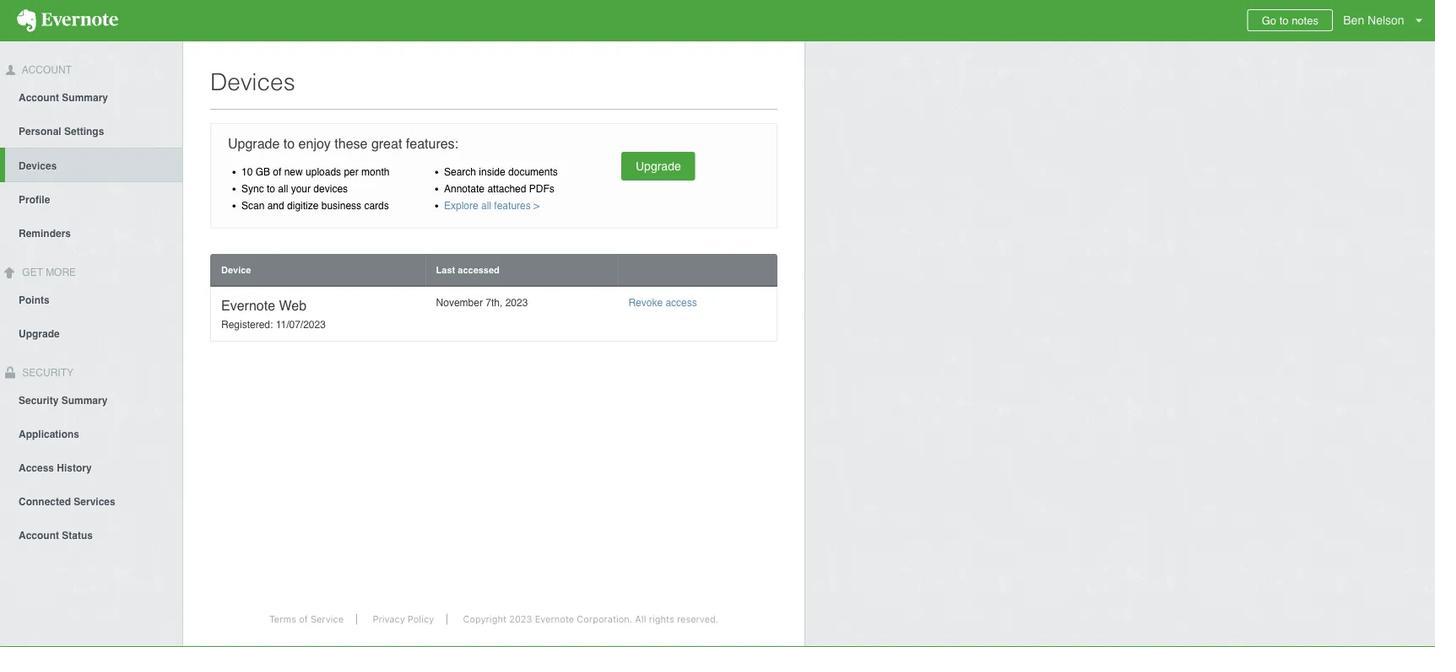 Task type: describe. For each thing, give the bounding box(es) containing it.
profile
[[19, 194, 50, 206]]

privacy policy
[[373, 614, 434, 625]]

applications
[[19, 428, 79, 440]]

devices inside "link"
[[19, 160, 57, 172]]

revoke access
[[629, 297, 697, 309]]

your
[[291, 183, 311, 195]]

upgrade for the left upgrade link
[[19, 328, 60, 340]]

evernote web registered: 11/07/2023
[[221, 298, 326, 331]]

go to notes link
[[1248, 9, 1333, 31]]

privacy
[[373, 614, 405, 625]]

11/07/2023
[[276, 319, 326, 331]]

gb
[[256, 166, 270, 178]]

rights
[[649, 614, 675, 625]]

security for security
[[19, 367, 73, 379]]

0 vertical spatial devices
[[210, 68, 295, 95]]

10
[[242, 166, 253, 178]]

account status
[[19, 530, 93, 542]]

connected
[[19, 496, 71, 508]]

to inside '10 gb of new uploads per month sync to all your devices scan and digitize business cards'
[[267, 183, 275, 195]]

search
[[444, 166, 476, 178]]

7th,
[[486, 297, 503, 309]]

access history link
[[0, 450, 182, 484]]

access
[[666, 297, 697, 309]]

per
[[344, 166, 359, 178]]

security summary link
[[0, 383, 182, 417]]

november
[[436, 297, 483, 309]]

1 vertical spatial 2023
[[509, 614, 532, 625]]

services
[[74, 496, 115, 508]]

of inside '10 gb of new uploads per month sync to all your devices scan and digitize business cards'
[[273, 166, 282, 178]]

revoke access link
[[629, 297, 697, 309]]

access history
[[19, 462, 92, 474]]

account summary link
[[0, 80, 182, 114]]

explore all features > link
[[444, 200, 540, 212]]

connected services link
[[0, 484, 182, 518]]

nelson
[[1368, 14, 1405, 27]]

account summary
[[19, 92, 108, 104]]

account for account
[[19, 64, 72, 76]]

history
[[57, 462, 92, 474]]

business
[[322, 200, 362, 212]]

web
[[279, 298, 307, 313]]

device
[[221, 265, 251, 275]]

1 horizontal spatial evernote
[[535, 614, 574, 625]]

more
[[46, 267, 76, 278]]

last accessed
[[436, 265, 500, 275]]

upgrade for the topmost upgrade link
[[636, 160, 681, 173]]

reminders link
[[0, 216, 182, 250]]

policy
[[408, 614, 434, 625]]

connected services
[[19, 496, 115, 508]]

personal
[[19, 126, 61, 137]]

scan
[[242, 200, 265, 212]]

terms of service link
[[257, 614, 357, 625]]

ben nelson
[[1344, 14, 1405, 27]]

10 gb of new uploads per month sync to all your devices scan and digitize business cards
[[242, 166, 390, 212]]

devices
[[314, 183, 348, 195]]

devices link
[[5, 148, 182, 182]]

these
[[335, 136, 368, 152]]

get more
[[19, 267, 76, 278]]

evernote link
[[0, 0, 135, 41]]

new
[[284, 166, 303, 178]]

summary for security summary
[[61, 395, 108, 407]]

month
[[361, 166, 390, 178]]

evernote inside evernote web registered: 11/07/2023
[[221, 298, 275, 313]]

digitize
[[287, 200, 319, 212]]

great
[[371, 136, 402, 152]]

november 7th, 2023
[[436, 297, 528, 309]]

reserved.
[[677, 614, 719, 625]]

copyright
[[463, 614, 507, 625]]

and
[[267, 200, 284, 212]]

inside
[[479, 166, 506, 178]]

features:
[[406, 136, 459, 152]]

applications link
[[0, 417, 182, 450]]

revoke
[[629, 297, 663, 309]]



Task type: vqa. For each thing, say whether or not it's contained in the screenshot.
search field on the left top of page
no



Task type: locate. For each thing, give the bounding box(es) containing it.
all
[[278, 183, 288, 195], [481, 200, 491, 212]]

evernote left corporation.
[[535, 614, 574, 625]]

copyright 2023 evernote corporation. all rights reserved.
[[463, 614, 719, 625]]

2023
[[506, 297, 528, 309], [509, 614, 532, 625]]

1 vertical spatial to
[[284, 136, 295, 152]]

2023 right 7th, at the left top of the page
[[506, 297, 528, 309]]

attached
[[488, 183, 526, 195]]

2 horizontal spatial to
[[1280, 14, 1289, 27]]

accessed
[[458, 265, 500, 275]]

summary up applications link in the left of the page
[[61, 395, 108, 407]]

1 vertical spatial all
[[481, 200, 491, 212]]

documents
[[508, 166, 558, 178]]

points
[[19, 294, 50, 306]]

upgrade to enjoy these great features:
[[228, 136, 459, 152]]

1 horizontal spatial upgrade
[[228, 136, 280, 152]]

0 horizontal spatial to
[[267, 183, 275, 195]]

pdfs
[[529, 183, 555, 195]]

terms of service
[[269, 614, 344, 625]]

security up security summary
[[19, 367, 73, 379]]

evernote
[[221, 298, 275, 313], [535, 614, 574, 625]]

account up personal
[[19, 92, 59, 104]]

devices
[[210, 68, 295, 95], [19, 160, 57, 172]]

to for go
[[1280, 14, 1289, 27]]

1 horizontal spatial upgrade link
[[622, 152, 696, 181]]

0 horizontal spatial devices
[[19, 160, 57, 172]]

to for upgrade
[[284, 136, 295, 152]]

evernote image
[[0, 9, 135, 32]]

of
[[273, 166, 282, 178], [299, 614, 308, 625]]

all left your
[[278, 183, 288, 195]]

notes
[[1292, 14, 1319, 27]]

get
[[22, 267, 43, 278]]

0 horizontal spatial all
[[278, 183, 288, 195]]

upgrade link
[[622, 152, 696, 181], [0, 316, 182, 350]]

status
[[62, 530, 93, 542]]

account status link
[[0, 518, 182, 552]]

summary up personal settings link
[[62, 92, 108, 104]]

0 vertical spatial all
[[278, 183, 288, 195]]

1 horizontal spatial to
[[284, 136, 295, 152]]

evernote up registered:
[[221, 298, 275, 313]]

upgrade for upgrade to enjoy these great features:
[[228, 136, 280, 152]]

0 horizontal spatial of
[[273, 166, 282, 178]]

1 vertical spatial upgrade
[[636, 160, 681, 173]]

all inside search inside documents annotate attached pdfs explore all features >
[[481, 200, 491, 212]]

features
[[494, 200, 531, 212]]

account for account status
[[19, 530, 59, 542]]

1 horizontal spatial devices
[[210, 68, 295, 95]]

access
[[19, 462, 54, 474]]

go
[[1262, 14, 1277, 27]]

0 vertical spatial upgrade link
[[622, 152, 696, 181]]

1 vertical spatial of
[[299, 614, 308, 625]]

all
[[635, 614, 646, 625]]

2 vertical spatial upgrade
[[19, 328, 60, 340]]

account down "connected"
[[19, 530, 59, 542]]

uploads
[[306, 166, 341, 178]]

account
[[19, 64, 72, 76], [19, 92, 59, 104], [19, 530, 59, 542]]

last
[[436, 265, 455, 275]]

2 vertical spatial to
[[267, 183, 275, 195]]

annotate
[[444, 183, 485, 195]]

go to notes
[[1262, 14, 1319, 27]]

account inside account status link
[[19, 530, 59, 542]]

2 horizontal spatial upgrade
[[636, 160, 681, 173]]

explore
[[444, 200, 479, 212]]

account for account summary
[[19, 92, 59, 104]]

summary inside the account summary link
[[62, 92, 108, 104]]

1 vertical spatial devices
[[19, 160, 57, 172]]

all right explore
[[481, 200, 491, 212]]

1 vertical spatial evernote
[[535, 614, 574, 625]]

1 vertical spatial security
[[19, 395, 59, 407]]

reminders
[[19, 228, 71, 240]]

1 vertical spatial account
[[19, 92, 59, 104]]

1 horizontal spatial all
[[481, 200, 491, 212]]

summary
[[62, 92, 108, 104], [61, 395, 108, 407]]

security up applications at left
[[19, 395, 59, 407]]

0 vertical spatial of
[[273, 166, 282, 178]]

upgrade
[[228, 136, 280, 152], [636, 160, 681, 173], [19, 328, 60, 340]]

privacy policy link
[[360, 614, 448, 625]]

1 vertical spatial summary
[[61, 395, 108, 407]]

0 vertical spatial to
[[1280, 14, 1289, 27]]

profile link
[[0, 182, 182, 216]]

of right gb
[[273, 166, 282, 178]]

0 vertical spatial summary
[[62, 92, 108, 104]]

points link
[[0, 283, 182, 316]]

sync
[[242, 183, 264, 195]]

personal settings
[[19, 126, 104, 137]]

to
[[1280, 14, 1289, 27], [284, 136, 295, 152], [267, 183, 275, 195]]

1 vertical spatial upgrade link
[[0, 316, 182, 350]]

settings
[[64, 126, 104, 137]]

account up the 'account summary'
[[19, 64, 72, 76]]

registered:
[[221, 319, 273, 331]]

search inside documents annotate attached pdfs explore all features >
[[444, 166, 558, 212]]

0 horizontal spatial upgrade
[[19, 328, 60, 340]]

security summary
[[19, 395, 108, 407]]

0 vertical spatial 2023
[[506, 297, 528, 309]]

2023 right copyright
[[509, 614, 532, 625]]

personal settings link
[[0, 114, 182, 148]]

service
[[311, 614, 344, 625]]

ben nelson link
[[1340, 0, 1436, 41]]

0 vertical spatial evernote
[[221, 298, 275, 313]]

to up and
[[267, 183, 275, 195]]

0 vertical spatial security
[[19, 367, 73, 379]]

2 vertical spatial account
[[19, 530, 59, 542]]

corporation.
[[577, 614, 633, 625]]

1 horizontal spatial of
[[299, 614, 308, 625]]

0 vertical spatial account
[[19, 64, 72, 76]]

terms
[[269, 614, 296, 625]]

0 horizontal spatial upgrade link
[[0, 316, 182, 350]]

of right the terms
[[299, 614, 308, 625]]

all inside '10 gb of new uploads per month sync to all your devices scan and digitize business cards'
[[278, 183, 288, 195]]

0 horizontal spatial evernote
[[221, 298, 275, 313]]

security for security summary
[[19, 395, 59, 407]]

to right go
[[1280, 14, 1289, 27]]

0 vertical spatial upgrade
[[228, 136, 280, 152]]

>
[[534, 200, 540, 212]]

summary inside security summary link
[[61, 395, 108, 407]]

security
[[19, 367, 73, 379], [19, 395, 59, 407]]

enjoy
[[299, 136, 331, 152]]

summary for account summary
[[62, 92, 108, 104]]

ben
[[1344, 14, 1365, 27]]

to left the enjoy
[[284, 136, 295, 152]]

cards
[[364, 200, 389, 212]]



